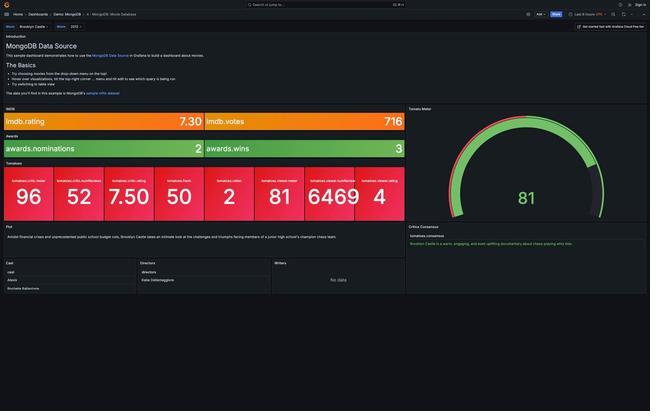 Task type: vqa. For each thing, say whether or not it's contained in the screenshot.
Search results table table
no



Task type: locate. For each thing, give the bounding box(es) containing it.
cell
[[6, 233, 403, 241], [409, 240, 645, 248], [6, 276, 134, 284], [140, 276, 269, 284], [6, 285, 134, 293]]

open menu image
[[4, 11, 10, 17]]

refresh dashboard image
[[622, 12, 627, 16]]

news image
[[629, 3, 633, 7]]



Task type: describe. For each thing, give the bounding box(es) containing it.
dashboard settings image
[[527, 12, 531, 16]]

help image
[[619, 3, 623, 7]]

auto refresh turned off. choose refresh time interval image
[[631, 12, 634, 16]]

grafana image
[[4, 2, 10, 8]]

zoom out time range image
[[612, 12, 616, 16]]



